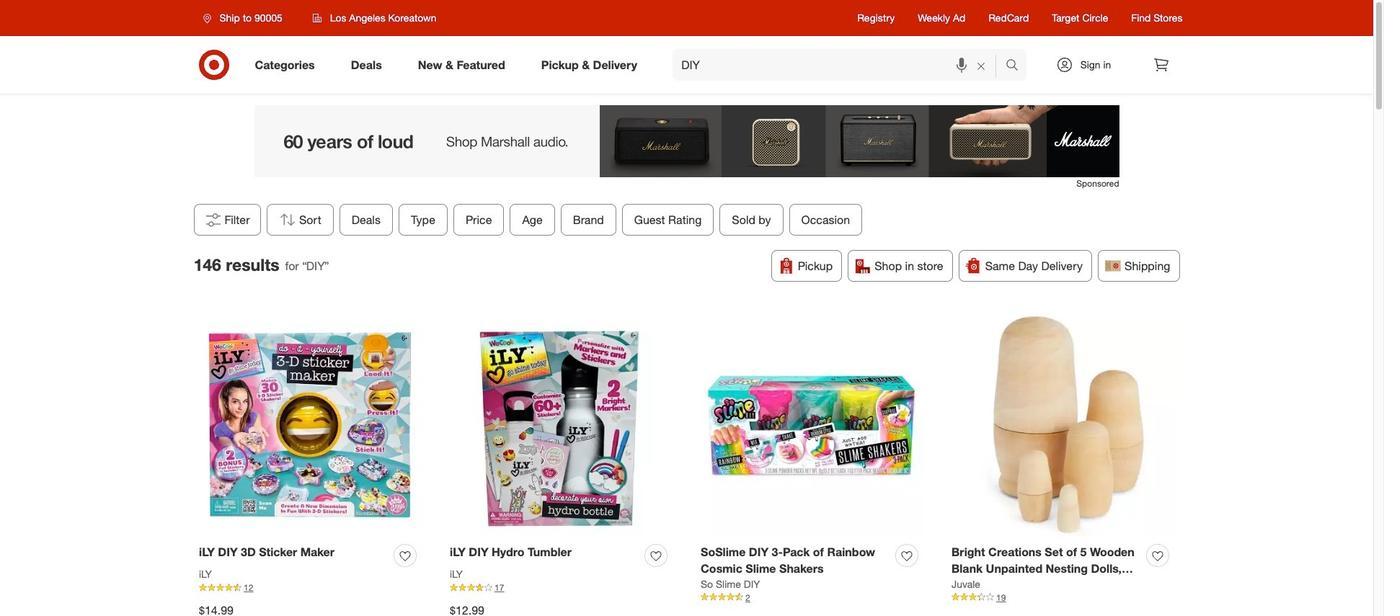 Task type: locate. For each thing, give the bounding box(es) containing it.
What can we help you find? suggestions appear below search field
[[673, 49, 1009, 81]]

bright creations set of 5 wooden blank unpainted nesting dolls, paint your own traditional matryoshka doll for diy crafts, painting, 5.5" image
[[952, 314, 1175, 536], [952, 314, 1175, 536]]

ily  diy 3d sticker maker image
[[199, 314, 422, 536], [199, 314, 422, 536]]

ily diy hydro tumbler image
[[450, 314, 673, 536], [450, 314, 673, 536]]



Task type: describe. For each thing, give the bounding box(es) containing it.
advertisement element
[[254, 105, 1120, 177]]

soslime diy 3-pack of rainbow cosmic slime shakers image
[[701, 314, 924, 536]]



Task type: vqa. For each thing, say whether or not it's contained in the screenshot.
Bright Creations Set of 5 Wooden Blank Unpainted Nesting Dolls, Paint Your Own Traditional Matryoshka Doll for DIY Crafts, Painting, 5.5" image
yes



